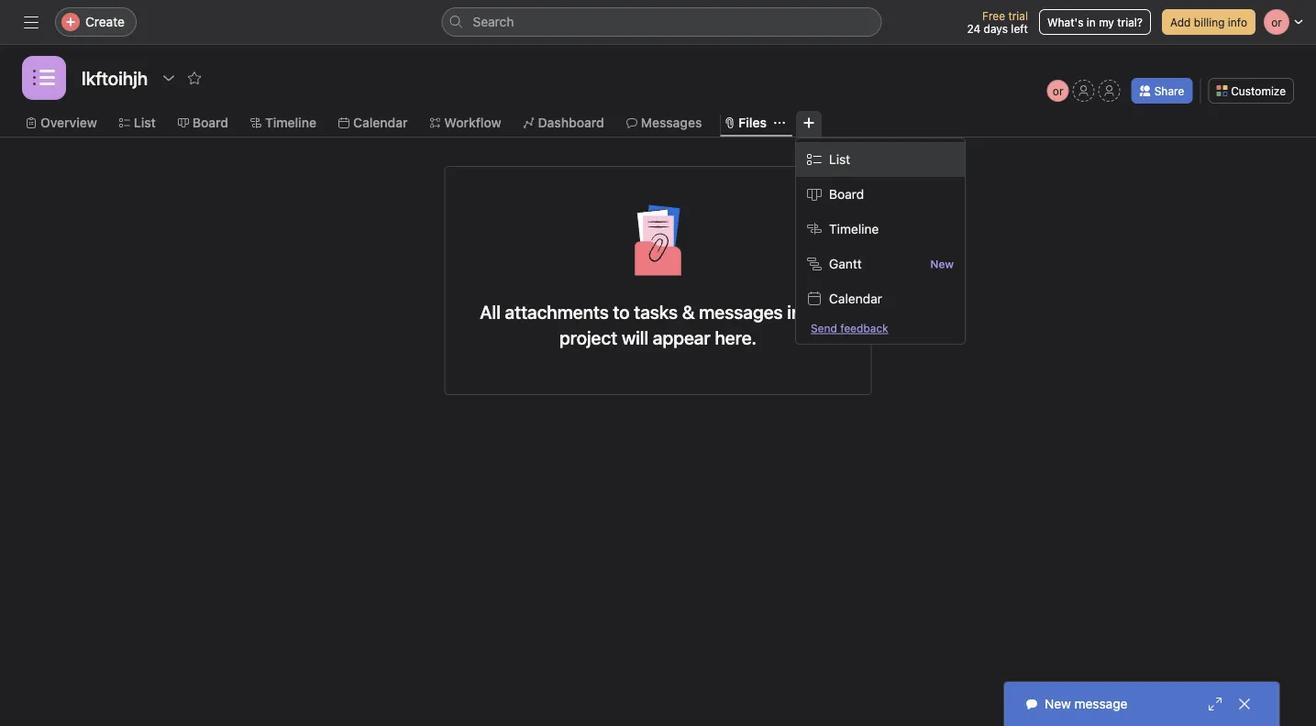 Task type: locate. For each thing, give the bounding box(es) containing it.
0 horizontal spatial list
[[134, 115, 156, 130]]

tasks
[[634, 301, 678, 322]]

messages
[[699, 301, 783, 322]]

list
[[134, 115, 156, 130], [829, 152, 850, 167]]

1 horizontal spatial list
[[829, 152, 850, 167]]

1 vertical spatial board
[[829, 187, 864, 202]]

1 vertical spatial calendar
[[829, 291, 882, 306]]

board down the "list" menu item
[[829, 187, 864, 202]]

calendar up send feedback link
[[829, 291, 882, 306]]

this
[[806, 301, 836, 322]]

in inside all attachments to tasks & messages in this project will appear here.
[[787, 301, 802, 322]]

search
[[473, 14, 514, 29]]

create
[[85, 14, 125, 29]]

calendar
[[353, 115, 408, 130], [829, 291, 882, 306]]

0 vertical spatial in
[[1087, 16, 1096, 28]]

0 vertical spatial calendar
[[353, 115, 408, 130]]

appear here.
[[653, 327, 757, 348]]

1 vertical spatial in
[[787, 301, 802, 322]]

in
[[1087, 16, 1096, 28], [787, 301, 802, 322]]

all attachments to tasks & messages in this project will appear here.
[[480, 301, 836, 348]]

files link
[[724, 113, 767, 133]]

my
[[1099, 16, 1114, 28]]

add billing info
[[1170, 16, 1247, 28]]

trial
[[1008, 9, 1028, 22]]

board down add to starred image
[[192, 115, 228, 130]]

calendar left the workflow link
[[353, 115, 408, 130]]

left
[[1011, 22, 1028, 35]]

workflow link
[[430, 113, 501, 133]]

billing
[[1194, 16, 1225, 28]]

what's
[[1047, 16, 1084, 28]]

timeline
[[265, 115, 316, 130], [829, 221, 879, 237]]

24
[[967, 22, 981, 35]]

board
[[192, 115, 228, 130], [829, 187, 864, 202]]

0 vertical spatial board
[[192, 115, 228, 130]]

0 horizontal spatial calendar
[[353, 115, 408, 130]]

1 vertical spatial list
[[829, 152, 850, 167]]

to
[[613, 301, 630, 322]]

0 horizontal spatial timeline
[[265, 115, 316, 130]]

what's in my trial? button
[[1039, 9, 1151, 35]]

info
[[1228, 16, 1247, 28]]

search list box
[[442, 7, 882, 37]]

free
[[982, 9, 1005, 22]]

list for the 'list' link
[[134, 115, 156, 130]]

gantt
[[829, 256, 862, 271]]

search button
[[442, 7, 882, 37]]

list inside menu item
[[829, 152, 850, 167]]

1 horizontal spatial timeline
[[829, 221, 879, 237]]

timeline left calendar link
[[265, 115, 316, 130]]

dashboard link
[[523, 113, 604, 133]]

&
[[682, 301, 695, 322]]

0 horizontal spatial in
[[787, 301, 802, 322]]

1 horizontal spatial board
[[829, 187, 864, 202]]

in left this
[[787, 301, 802, 322]]

add
[[1170, 16, 1191, 28]]

days
[[984, 22, 1008, 35]]

1 horizontal spatial in
[[1087, 16, 1096, 28]]

None text field
[[77, 61, 152, 94]]

in left my
[[1087, 16, 1096, 28]]

list for the "list" menu item
[[829, 152, 850, 167]]

expand sidebar image
[[24, 15, 39, 29]]

timeline up gantt
[[829, 221, 879, 237]]

tab actions image
[[774, 117, 785, 128]]

list menu item
[[796, 142, 965, 177]]

workflow
[[444, 115, 501, 130]]

0 vertical spatial list
[[134, 115, 156, 130]]

new
[[930, 258, 954, 271]]

timeline link
[[250, 113, 316, 133]]

messages link
[[626, 113, 702, 133]]

1 vertical spatial timeline
[[829, 221, 879, 237]]



Task type: vqa. For each thing, say whether or not it's contained in the screenshot.
the bottom Timeline
yes



Task type: describe. For each thing, give the bounding box(es) containing it.
attachments
[[505, 301, 609, 322]]

feedback
[[840, 322, 888, 335]]

0 vertical spatial timeline
[[265, 115, 316, 130]]

board link
[[178, 113, 228, 133]]

free trial 24 days left
[[967, 9, 1028, 35]]

customize
[[1231, 84, 1286, 97]]

list image
[[33, 67, 55, 89]]

close image
[[1237, 697, 1252, 712]]

0 horizontal spatial board
[[192, 115, 228, 130]]

send feedback link
[[811, 320, 888, 337]]

create button
[[55, 7, 137, 37]]

trial?
[[1117, 16, 1143, 28]]

share
[[1154, 84, 1184, 97]]

what's in my trial?
[[1047, 16, 1143, 28]]

customize button
[[1208, 78, 1294, 104]]

send
[[811, 322, 837, 335]]

add tab image
[[802, 116, 816, 130]]

1 horizontal spatial calendar
[[829, 291, 882, 306]]

share button
[[1132, 78, 1193, 104]]

overview link
[[26, 113, 97, 133]]

or button
[[1047, 80, 1069, 102]]

show options image
[[162, 71, 176, 85]]

dashboard
[[538, 115, 604, 130]]

send feedback
[[811, 322, 888, 335]]

add billing info button
[[1162, 9, 1256, 35]]

all
[[480, 301, 501, 322]]

new message
[[1045, 697, 1128, 712]]

list link
[[119, 113, 156, 133]]

files
[[739, 115, 767, 130]]

calendar link
[[338, 113, 408, 133]]

project
[[559, 327, 617, 348]]

or
[[1053, 84, 1063, 97]]

messages
[[641, 115, 702, 130]]

expand new message image
[[1208, 697, 1223, 712]]

in inside button
[[1087, 16, 1096, 28]]

will
[[622, 327, 649, 348]]

add to starred image
[[187, 71, 202, 85]]

overview
[[40, 115, 97, 130]]



